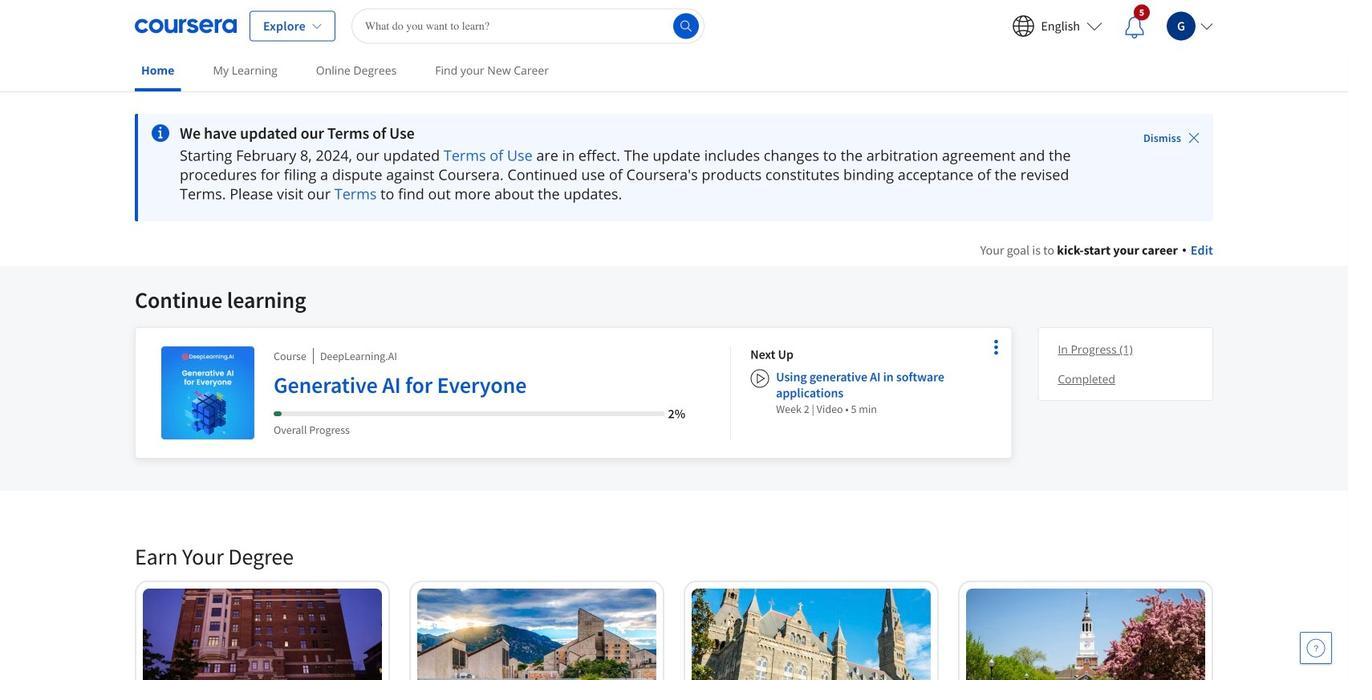 Task type: describe. For each thing, give the bounding box(es) containing it.
more option for generative ai for everyone image
[[985, 336, 1008, 359]]

coursera image
[[135, 13, 237, 39]]

help center image
[[1307, 639, 1326, 658]]

information: we have updated our terms of use element
[[180, 124, 1099, 143]]



Task type: locate. For each thing, give the bounding box(es) containing it.
generative ai for everyone image
[[161, 347, 254, 440]]

main content
[[0, 94, 1348, 681]]

None search field
[[351, 8, 705, 44]]

earn your degree collection element
[[125, 517, 1223, 681]]

What do you want to learn? text field
[[351, 8, 705, 44]]



Task type: vqa. For each thing, say whether or not it's contained in the screenshot.
'MAIN CONTENT'
yes



